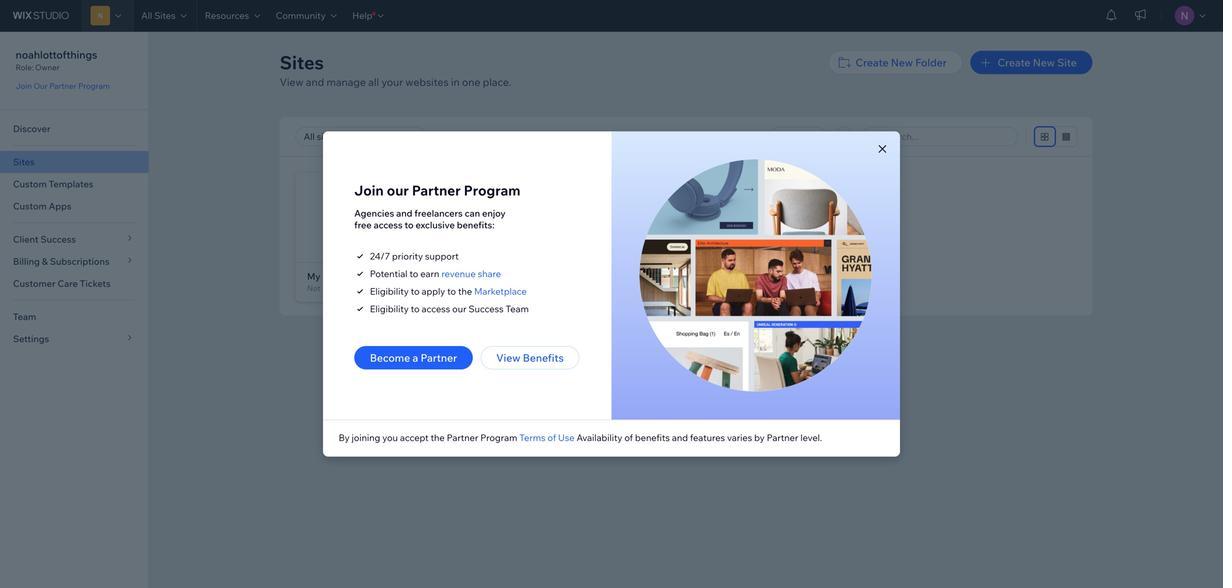 Task type: vqa. For each thing, say whether or not it's contained in the screenshot.
Get in button
no



Task type: locate. For each thing, give the bounding box(es) containing it.
view
[[280, 76, 304, 89], [496, 352, 521, 365]]

1 right unsaved view field
[[398, 131, 402, 142]]

2 new from the left
[[1033, 56, 1055, 69]]

1 vertical spatial our
[[452, 304, 467, 315]]

our up the agencies
[[387, 182, 409, 199]]

program for join our partner program
[[78, 81, 110, 91]]

the
[[458, 286, 472, 297], [431, 433, 445, 444]]

join for join our partner program
[[16, 81, 32, 91]]

2 create from the left
[[998, 56, 1031, 69]]

2 horizontal spatial and
[[672, 433, 688, 444]]

partner right accept
[[447, 433, 479, 444]]

new inside button
[[891, 56, 913, 69]]

create
[[856, 56, 889, 69], [998, 56, 1031, 69]]

0 vertical spatial 1
[[398, 131, 402, 142]]

partner
[[49, 81, 76, 91], [412, 182, 461, 199], [421, 352, 457, 365], [447, 433, 479, 444], [767, 433, 799, 444]]

1 horizontal spatial sites
[[154, 10, 176, 21]]

to left earn
[[410, 268, 418, 280]]

1 horizontal spatial join
[[354, 182, 384, 199]]

customer
[[13, 278, 56, 290]]

one
[[462, 76, 481, 89]]

join up the agencies
[[354, 182, 384, 199]]

2 horizontal spatial sites
[[280, 51, 324, 74]]

custom left the apps
[[13, 201, 47, 212]]

sites for sites view and manage all your websites in one place.
[[280, 51, 324, 74]]

help button
[[345, 0, 391, 31]]

program inside button
[[78, 81, 110, 91]]

( 1 )
[[395, 131, 405, 142]]

site inside 'my site 1 not published'
[[323, 271, 340, 282]]

Search... field
[[879, 128, 1014, 146]]

1 of from the left
[[548, 433, 556, 444]]

partner right by on the bottom right of the page
[[767, 433, 799, 444]]

support
[[425, 251, 459, 262]]

team down marketplace link
[[506, 304, 529, 315]]

owner
[[35, 63, 60, 72]]

care
[[58, 278, 78, 290]]

varies
[[727, 433, 752, 444]]

by
[[339, 433, 350, 444]]

eligibility
[[370, 286, 409, 297], [370, 304, 409, 315]]

1 up published
[[342, 271, 346, 282]]

create inside button
[[856, 56, 889, 69]]

0 horizontal spatial of
[[548, 433, 556, 444]]

2 vertical spatial sites
[[13, 156, 35, 168]]

0 horizontal spatial site
[[323, 271, 340, 282]]

help
[[352, 10, 373, 21]]

site
[[1058, 56, 1077, 69], [323, 271, 340, 282]]

my
[[307, 271, 321, 282]]

1 eligibility from the top
[[370, 286, 409, 297]]

customer care tickets
[[13, 278, 111, 290]]

0 vertical spatial program
[[78, 81, 110, 91]]

sites inside sidebar element
[[13, 156, 35, 168]]

sites down discover
[[13, 156, 35, 168]]

of
[[548, 433, 556, 444], [625, 433, 633, 444]]

view left manage
[[280, 76, 304, 89]]

and right the agencies
[[396, 208, 413, 219]]

view left benefits
[[496, 352, 521, 365]]

partner for our
[[412, 182, 461, 199]]

0 vertical spatial the
[[458, 286, 472, 297]]

1
[[398, 131, 402, 142], [342, 271, 346, 282]]

0 vertical spatial and
[[306, 76, 324, 89]]

create for create new folder
[[856, 56, 889, 69]]

join
[[16, 81, 32, 91], [354, 182, 384, 199]]

1 vertical spatial eligibility
[[370, 304, 409, 315]]

1 vertical spatial custom
[[13, 201, 47, 212]]

partner for a
[[421, 352, 457, 365]]

1 horizontal spatial access
[[422, 304, 450, 315]]

sites view and manage all your websites in one place.
[[280, 51, 511, 89]]

folder
[[916, 56, 947, 69]]

1 create from the left
[[856, 56, 889, 69]]

and right benefits
[[672, 433, 688, 444]]

sites
[[154, 10, 176, 21], [280, 51, 324, 74], [13, 156, 35, 168]]

0 vertical spatial sites
[[154, 10, 176, 21]]

1 horizontal spatial new
[[1033, 56, 1055, 69]]

all
[[368, 76, 379, 89]]

priority
[[392, 251, 423, 262]]

0 vertical spatial access
[[374, 220, 403, 231]]

join left the our
[[16, 81, 32, 91]]

new
[[891, 56, 913, 69], [1033, 56, 1055, 69]]

0 horizontal spatial new
[[891, 56, 913, 69]]

1 horizontal spatial view
[[496, 352, 521, 365]]

custom templates
[[13, 179, 93, 190]]

create new site link
[[971, 51, 1093, 74]]

sites right all
[[154, 10, 176, 21]]

0 horizontal spatial join
[[16, 81, 32, 91]]

1 vertical spatial 1
[[342, 271, 346, 282]]

0 horizontal spatial and
[[306, 76, 324, 89]]

to left exclusive at the left top of the page
[[405, 220, 414, 231]]

and inside sites view and manage all your websites in one place.
[[306, 76, 324, 89]]

custom templates link
[[0, 173, 149, 195]]

1 vertical spatial the
[[431, 433, 445, 444]]

and left manage
[[306, 76, 324, 89]]

0 vertical spatial custom
[[13, 179, 47, 190]]

join inside button
[[16, 81, 32, 91]]

1 horizontal spatial our
[[452, 304, 467, 315]]

view inside sites view and manage all your websites in one place.
[[280, 76, 304, 89]]

new for folder
[[891, 56, 913, 69]]

1 vertical spatial join
[[354, 182, 384, 199]]

1 horizontal spatial and
[[396, 208, 413, 219]]

1 vertical spatial sites
[[280, 51, 324, 74]]

agencies and freelancers can enjoy free access to exclusive benefits:
[[354, 208, 506, 231]]

0 horizontal spatial 1
[[342, 271, 346, 282]]

of left benefits
[[625, 433, 633, 444]]

1 vertical spatial access
[[422, 304, 450, 315]]

access down the apply
[[422, 304, 450, 315]]

1 horizontal spatial team
[[506, 304, 529, 315]]

create new folder button
[[829, 51, 963, 74]]

success
[[469, 304, 504, 315]]

1 horizontal spatial create
[[998, 56, 1031, 69]]

access inside agencies and freelancers can enjoy free access to exclusive benefits:
[[374, 220, 403, 231]]

our
[[387, 182, 409, 199], [452, 304, 467, 315]]

1 vertical spatial program
[[464, 182, 521, 199]]

0 vertical spatial view
[[280, 76, 304, 89]]

sites link
[[0, 151, 149, 173]]

n
[[98, 11, 103, 20]]

access down the agencies
[[374, 220, 403, 231]]

the down revenue share link
[[458, 286, 472, 297]]

the right accept
[[431, 433, 445, 444]]

1 custom from the top
[[13, 179, 47, 190]]

sites inside sites view and manage all your websites in one place.
[[280, 51, 324, 74]]

potential
[[370, 268, 408, 280]]

program left terms
[[481, 433, 518, 444]]

custom up the custom apps
[[13, 179, 47, 190]]

become a partner
[[370, 352, 457, 365]]

benefits
[[635, 433, 670, 444]]

1 horizontal spatial of
[[625, 433, 633, 444]]

team down customer
[[13, 311, 36, 323]]

to
[[405, 220, 414, 231], [410, 268, 418, 280], [411, 286, 420, 297], [447, 286, 456, 297], [411, 304, 420, 315]]

level.
[[801, 433, 822, 444]]

sites for sites
[[13, 156, 35, 168]]

2 custom from the top
[[13, 201, 47, 212]]

my site 1 list
[[295, 173, 1093, 316]]

0 vertical spatial join
[[16, 81, 32, 91]]

partner inside button
[[421, 352, 457, 365]]

partner right the our
[[49, 81, 76, 91]]

0 horizontal spatial access
[[374, 220, 403, 231]]

websites
[[406, 76, 449, 89]]

partner right a
[[421, 352, 457, 365]]

0 horizontal spatial create
[[856, 56, 889, 69]]

your
[[382, 76, 403, 89]]

1 vertical spatial and
[[396, 208, 413, 219]]

24/7 priority support potential to earn revenue share eligibility to apply to the marketplace eligibility to access our success team
[[370, 251, 529, 315]]

team
[[506, 304, 529, 315], [13, 311, 36, 323]]

0 vertical spatial eligibility
[[370, 286, 409, 297]]

to left the apply
[[411, 286, 420, 297]]

0 horizontal spatial team
[[13, 311, 36, 323]]

tickets
[[80, 278, 111, 290]]

custom
[[13, 179, 47, 190], [13, 201, 47, 212]]

24/7
[[370, 251, 390, 262]]

1 vertical spatial view
[[496, 352, 521, 365]]

0 vertical spatial site
[[1058, 56, 1077, 69]]

exclusive
[[416, 220, 455, 231]]

program down noahlottofthings role: owner
[[78, 81, 110, 91]]

1 horizontal spatial the
[[458, 286, 472, 297]]

our left success
[[452, 304, 467, 315]]

n button
[[82, 0, 133, 31]]

1 vertical spatial site
[[323, 271, 340, 282]]

agencies
[[354, 208, 394, 219]]

2 vertical spatial program
[[481, 433, 518, 444]]

0 vertical spatial our
[[387, 182, 409, 199]]

access
[[374, 220, 403, 231], [422, 304, 450, 315]]

of left use
[[548, 433, 556, 444]]

1 new from the left
[[891, 56, 913, 69]]

1 horizontal spatial 1
[[398, 131, 402, 142]]

partner up freelancers
[[412, 182, 461, 199]]

program up enjoy
[[464, 182, 521, 199]]

0 horizontal spatial view
[[280, 76, 304, 89]]

0 horizontal spatial sites
[[13, 156, 35, 168]]

team inside 24/7 priority support potential to earn revenue share eligibility to apply to the marketplace eligibility to access our success team
[[506, 304, 529, 315]]

share
[[478, 268, 501, 280]]

enjoy
[[482, 208, 506, 219]]

customer care tickets link
[[0, 273, 149, 295]]

sites down community
[[280, 51, 324, 74]]

partner inside button
[[49, 81, 76, 91]]

my site 1 not published
[[307, 271, 359, 293]]

Unsaved view field
[[300, 128, 391, 146]]



Task type: describe. For each thing, give the bounding box(es) containing it.
you
[[382, 433, 398, 444]]

partner for our
[[49, 81, 76, 91]]

revenue
[[442, 268, 476, 280]]

discover link
[[0, 118, 149, 140]]

role:
[[16, 63, 34, 72]]

filter
[[793, 131, 815, 142]]

my site 1 image
[[295, 173, 439, 263]]

revenue share link
[[442, 268, 501, 280]]

create for create new site
[[998, 56, 1031, 69]]

apps
[[49, 201, 71, 212]]

by joining you accept the partner program terms of use availability of benefits and features varies by partner level.
[[339, 433, 822, 444]]

features
[[690, 433, 725, 444]]

become a partner button
[[354, 347, 473, 370]]

join our partner program
[[354, 182, 521, 199]]

community
[[276, 10, 326, 21]]

1 inside 'my site 1 not published'
[[342, 271, 346, 282]]

published
[[322, 284, 359, 293]]

to up a
[[411, 304, 420, 315]]

free
[[354, 220, 372, 231]]

the inside 24/7 priority support potential to earn revenue share eligibility to apply to the marketplace eligibility to access our success team
[[458, 286, 472, 297]]

to inside agencies and freelancers can enjoy free access to exclusive benefits:
[[405, 220, 414, 231]]

joining
[[352, 433, 380, 444]]

join our partner program button
[[16, 80, 110, 92]]

manage
[[327, 76, 366, 89]]

noahlottofthings role: owner
[[16, 48, 97, 72]]

custom apps link
[[0, 195, 149, 218]]

not
[[307, 284, 321, 293]]

new for site
[[1033, 56, 1055, 69]]

join for join our partner program
[[354, 182, 384, 199]]

custom for custom apps
[[13, 201, 47, 212]]

in
[[451, 76, 460, 89]]

program for join our partner program
[[464, 182, 521, 199]]

noahlottofthings
[[16, 48, 97, 61]]

accept
[[400, 433, 429, 444]]

and inside agencies and freelancers can enjoy free access to exclusive benefits:
[[396, 208, 413, 219]]

0 horizontal spatial the
[[431, 433, 445, 444]]

discover
[[13, 123, 50, 135]]

team link
[[0, 306, 149, 328]]

benefits:
[[457, 220, 495, 231]]

terms of use link
[[520, 433, 575, 444]]

join our partner program
[[16, 81, 110, 91]]

our inside 24/7 priority support potential to earn revenue share eligibility to apply to the marketplace eligibility to access our success team
[[452, 304, 467, 315]]

2 eligibility from the top
[[370, 304, 409, 315]]

terms
[[520, 433, 546, 444]]

sidebar element
[[0, 31, 149, 589]]

can
[[465, 208, 480, 219]]

2 of from the left
[[625, 433, 633, 444]]

custom for custom templates
[[13, 179, 47, 190]]

all
[[141, 10, 152, 21]]

access inside 24/7 priority support potential to earn revenue share eligibility to apply to the marketplace eligibility to access our success team
[[422, 304, 450, 315]]

earn
[[421, 268, 440, 280]]

benefits
[[523, 352, 564, 365]]

1 horizontal spatial site
[[1058, 56, 1077, 69]]

all sites
[[141, 10, 176, 21]]

by
[[754, 433, 765, 444]]

place.
[[483, 76, 511, 89]]

resources
[[205, 10, 249, 21]]

a
[[413, 352, 418, 365]]

0 horizontal spatial our
[[387, 182, 409, 199]]

view benefits
[[496, 352, 564, 365]]

(
[[395, 131, 398, 142]]

availability
[[577, 433, 623, 444]]

templates
[[49, 179, 93, 190]]

)
[[402, 131, 405, 142]]

freelancers
[[415, 208, 463, 219]]

our
[[34, 81, 48, 91]]

marketplace
[[474, 286, 527, 297]]

create new folder
[[856, 56, 947, 69]]

view benefits link
[[481, 347, 580, 370]]

become
[[370, 352, 410, 365]]

custom apps
[[13, 201, 71, 212]]

use
[[558, 433, 575, 444]]

apply
[[422, 286, 445, 297]]

marketplace link
[[474, 286, 527, 298]]

team inside team link
[[13, 311, 36, 323]]

filter button
[[770, 127, 827, 147]]

create new site
[[998, 56, 1077, 69]]

2 vertical spatial and
[[672, 433, 688, 444]]

to right the apply
[[447, 286, 456, 297]]



